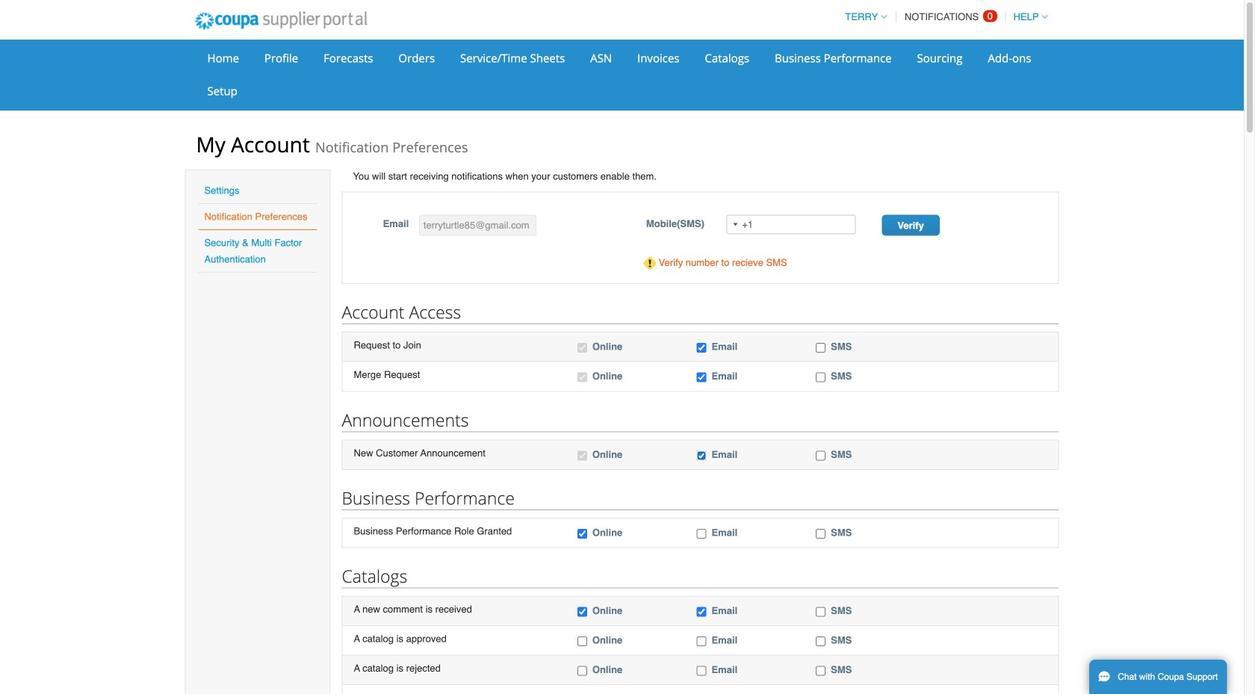 Task type: vqa. For each thing, say whether or not it's contained in the screenshot.
Text Box
yes



Task type: describe. For each thing, give the bounding box(es) containing it.
+1 201-555-0123 text field
[[727, 215, 856, 234]]

Telephone country code field
[[728, 216, 742, 234]]



Task type: locate. For each thing, give the bounding box(es) containing it.
None checkbox
[[697, 343, 707, 353], [816, 343, 826, 353], [578, 373, 587, 383], [697, 373, 707, 383], [816, 373, 826, 383], [697, 607, 707, 617], [578, 637, 587, 647], [816, 637, 826, 647], [578, 666, 587, 676], [697, 666, 707, 676], [816, 666, 826, 676], [697, 343, 707, 353], [816, 343, 826, 353], [578, 373, 587, 383], [697, 373, 707, 383], [816, 373, 826, 383], [697, 607, 707, 617], [578, 637, 587, 647], [816, 637, 826, 647], [578, 666, 587, 676], [697, 666, 707, 676], [816, 666, 826, 676]]

navigation
[[839, 2, 1048, 31]]

coupa supplier portal image
[[185, 2, 378, 40]]

telephone country code image
[[733, 223, 738, 226]]

None checkbox
[[578, 343, 587, 353], [578, 451, 587, 461], [697, 451, 707, 461], [816, 451, 826, 461], [578, 529, 587, 539], [697, 529, 707, 539], [816, 529, 826, 539], [578, 607, 587, 617], [816, 607, 826, 617], [697, 637, 707, 647], [578, 343, 587, 353], [578, 451, 587, 461], [697, 451, 707, 461], [816, 451, 826, 461], [578, 529, 587, 539], [697, 529, 707, 539], [816, 529, 826, 539], [578, 607, 587, 617], [816, 607, 826, 617], [697, 637, 707, 647]]

None text field
[[419, 215, 537, 236]]



